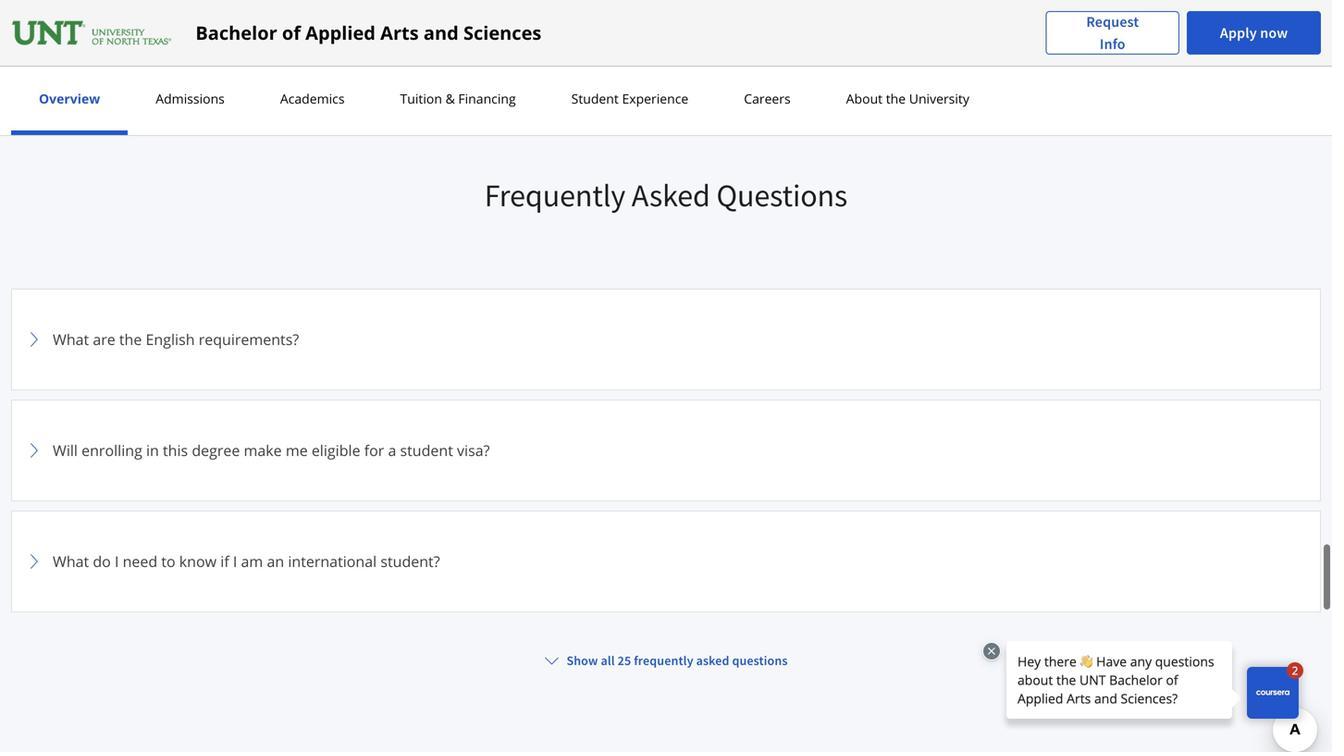 Task type: describe. For each thing, give the bounding box(es) containing it.
an
[[267, 552, 284, 572]]

overview
[[39, 90, 100, 107]]

will
[[53, 441, 78, 460]]

admissions
[[156, 90, 225, 107]]

frequently
[[634, 653, 694, 669]]

now
[[1261, 24, 1289, 42]]

student experience link
[[566, 90, 694, 107]]

asked
[[697, 653, 730, 669]]

sciences
[[464, 20, 542, 45]]

show all 25 frequently asked questions button
[[537, 644, 796, 678]]

chevron right image for will
[[23, 440, 45, 462]]

university of north texas image
[[11, 18, 173, 48]]

university
[[910, 90, 970, 107]]

if
[[221, 552, 229, 572]]

chevron right image
[[23, 329, 45, 351]]

25
[[618, 653, 632, 669]]

chevron right image for what
[[23, 551, 45, 573]]

questions
[[733, 653, 788, 669]]

what are the english requirements? list item
[[11, 289, 1322, 391]]

student experience
[[572, 90, 689, 107]]

collapsed list
[[11, 289, 1322, 753]]

degree
[[192, 441, 240, 460]]

2 list item from the top
[[11, 733, 1322, 753]]

international
[[288, 552, 377, 572]]

english
[[146, 329, 195, 349]]

financing
[[459, 90, 516, 107]]

1 list item from the top
[[11, 622, 1322, 724]]

asked
[[632, 175, 711, 215]]

tuition & financing link
[[395, 90, 522, 107]]

visa?
[[457, 441, 490, 460]]

info
[[1100, 35, 1126, 53]]

request info button
[[1046, 11, 1180, 55]]

applied
[[306, 20, 376, 45]]

will enrolling in this degree make me eligible for a student visa? button
[[23, 412, 1310, 490]]

what for what do i need to know if i am an international student?
[[53, 552, 89, 572]]

0 vertical spatial the
[[886, 90, 906, 107]]

apply now
[[1221, 24, 1289, 42]]



Task type: locate. For each thing, give the bounding box(es) containing it.
requirements?
[[199, 329, 299, 349]]

1 vertical spatial chevron right image
[[23, 551, 45, 573]]

i right if
[[233, 552, 237, 572]]

what do i need to know if i am an international student? list item
[[11, 511, 1322, 613]]

apply now button
[[1188, 11, 1322, 55]]

1 vertical spatial list item
[[11, 733, 1322, 753]]

academics
[[280, 90, 345, 107]]

me
[[286, 441, 308, 460]]

list item
[[11, 622, 1322, 724], [11, 733, 1322, 753]]

of
[[282, 20, 301, 45]]

for
[[364, 441, 384, 460]]

what do i need to know if i am an international student? button
[[23, 523, 1310, 601]]

frequently asked questions
[[485, 175, 848, 215]]

what inside dropdown button
[[53, 329, 89, 349]]

1 horizontal spatial i
[[233, 552, 237, 572]]

will enrolling in this degree make me eligible for a student visa?
[[53, 441, 490, 460]]

about the university link
[[841, 90, 975, 107]]

chevron right image inside will enrolling in this degree make me eligible for a student visa? dropdown button
[[23, 440, 45, 462]]

what are the english requirements? button
[[23, 301, 1310, 379]]

0 vertical spatial chevron right image
[[23, 440, 45, 462]]

2 what from the top
[[53, 552, 89, 572]]

eligible
[[312, 441, 361, 460]]

2 chevron right image from the top
[[23, 551, 45, 573]]

0 horizontal spatial i
[[115, 552, 119, 572]]

student
[[572, 90, 619, 107]]

make
[[244, 441, 282, 460]]

show
[[567, 653, 598, 669]]

0 horizontal spatial the
[[119, 329, 142, 349]]

the
[[886, 90, 906, 107], [119, 329, 142, 349]]

this
[[163, 441, 188, 460]]

tuition & financing
[[400, 90, 516, 107]]

the inside dropdown button
[[119, 329, 142, 349]]

apply
[[1221, 24, 1258, 42]]

student?
[[381, 552, 440, 572]]

the right are
[[119, 329, 142, 349]]

what left do
[[53, 552, 89, 572]]

show all 25 frequently asked questions
[[567, 653, 788, 669]]

need
[[123, 552, 157, 572]]

about the university
[[847, 90, 970, 107]]

are
[[93, 329, 115, 349]]

0 vertical spatial list item
[[11, 622, 1322, 724]]

admissions link
[[150, 90, 230, 107]]

chevron right image left will
[[23, 440, 45, 462]]

the right about
[[886, 90, 906, 107]]

1 vertical spatial what
[[53, 552, 89, 572]]

to
[[161, 552, 176, 572]]

what are the english requirements?
[[53, 329, 299, 349]]

frequently
[[485, 175, 626, 215]]

request
[[1087, 12, 1140, 31]]

what
[[53, 329, 89, 349], [53, 552, 89, 572]]

enrolling
[[82, 441, 142, 460]]

&
[[446, 90, 455, 107]]

academics link
[[275, 90, 350, 107]]

in
[[146, 441, 159, 460]]

i right do
[[115, 552, 119, 572]]

questions
[[717, 175, 848, 215]]

and
[[424, 20, 459, 45]]

2 i from the left
[[233, 552, 237, 572]]

know
[[179, 552, 217, 572]]

bachelor
[[196, 20, 277, 45]]

experience
[[622, 90, 689, 107]]

what do i need to know if i am an international student?
[[53, 552, 440, 572]]

a
[[388, 441, 397, 460]]

1 vertical spatial the
[[119, 329, 142, 349]]

bachelor of applied arts and sciences
[[196, 20, 542, 45]]

do
[[93, 552, 111, 572]]

about
[[847, 90, 883, 107]]

tuition
[[400, 90, 442, 107]]

1 horizontal spatial the
[[886, 90, 906, 107]]

all
[[601, 653, 615, 669]]

careers
[[744, 90, 791, 107]]

0 vertical spatial what
[[53, 329, 89, 349]]

am
[[241, 552, 263, 572]]

careers link
[[739, 90, 797, 107]]

student
[[400, 441, 453, 460]]

chevron right image inside what do i need to know if i am an international student? dropdown button
[[23, 551, 45, 573]]

1 chevron right image from the top
[[23, 440, 45, 462]]

arts
[[381, 20, 419, 45]]

request info
[[1087, 12, 1140, 53]]

i
[[115, 552, 119, 572], [233, 552, 237, 572]]

what for what are the english requirements?
[[53, 329, 89, 349]]

what left are
[[53, 329, 89, 349]]

overview link
[[33, 90, 106, 107]]

chevron right image
[[23, 440, 45, 462], [23, 551, 45, 573]]

will enrolling in this degree make me eligible for a student visa? list item
[[11, 400, 1322, 502]]

what inside what do i need to know if i am an international student? dropdown button
[[53, 552, 89, 572]]

chevron right image left do
[[23, 551, 45, 573]]

1 i from the left
[[115, 552, 119, 572]]

1 what from the top
[[53, 329, 89, 349]]



Task type: vqa. For each thing, say whether or not it's contained in the screenshot.
The A
yes



